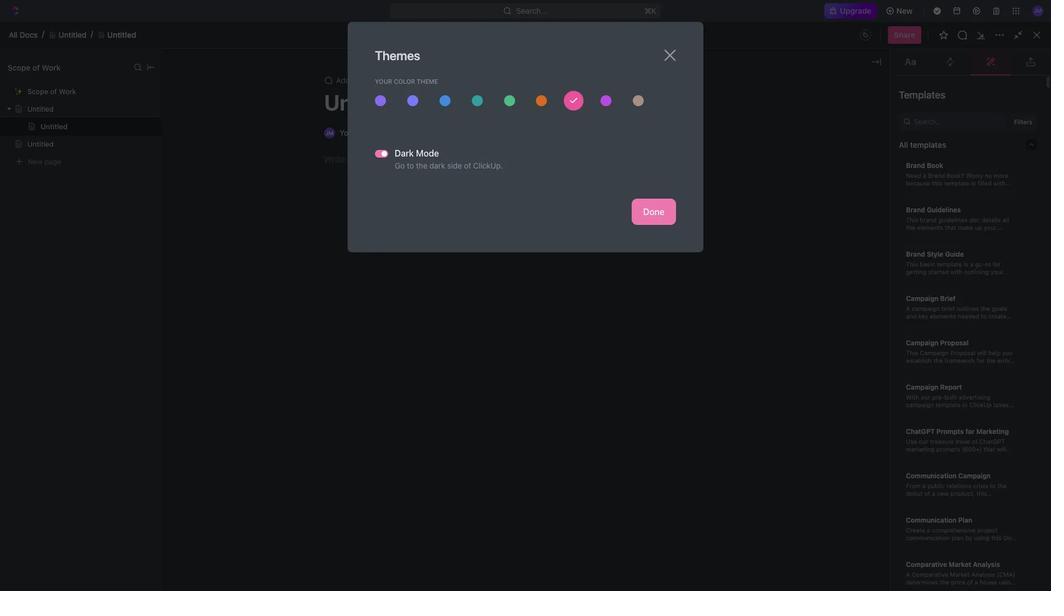 Task type: vqa. For each thing, say whether or not it's contained in the screenshot.
Priority associated with 2x2
no



Task type: locate. For each thing, give the bounding box(es) containing it.
comparative up determines
[[912, 571, 948, 578]]

5 row from the top
[[177, 325, 1038, 345]]

easily
[[928, 542, 944, 549]]

to down clickup
[[981, 409, 987, 416]]

1 horizontal spatial the
[[940, 579, 950, 586]]

2 horizontal spatial the
[[956, 409, 965, 416]]

table
[[177, 209, 1038, 463]]

the up sold, in the right bottom of the page
[[940, 579, 950, 586]]

6 row from the top
[[177, 345, 1038, 365]]

out
[[960, 542, 969, 549]]

campaign up our
[[906, 383, 939, 391]]

scope of work
[[8, 63, 61, 72], [27, 87, 76, 96]]

mins right 29
[[862, 252, 879, 261]]

comparative
[[906, 560, 947, 569], [912, 571, 948, 578]]

2 row from the top
[[177, 246, 1038, 266]]

ago
[[881, 232, 894, 241], [881, 252, 894, 261], [878, 271, 891, 281]]

column header
[[177, 209, 189, 227], [756, 209, 844, 227]]

1 vertical spatial comparative
[[912, 571, 948, 578]]

0 vertical spatial mins
[[862, 232, 878, 241]]

scope of work down docs "link"
[[27, 87, 76, 96]]

favorites
[[481, 91, 518, 101], [9, 136, 38, 144]]

1 vertical spatial favorites
[[9, 136, 38, 144]]

a left house
[[975, 579, 978, 586]]

themes
[[375, 48, 420, 63]]

project
[[496, 111, 521, 120]]

1 vertical spatial you
[[915, 416, 925, 424]]

communication up communication
[[906, 516, 957, 524]]

work up dashboards
[[42, 63, 61, 72]]

1 row from the top
[[177, 209, 1038, 227]]

advertising
[[959, 393, 991, 401]]

0 horizontal spatial a
[[927, 526, 930, 534]]

11 row from the top
[[177, 444, 1038, 463]]

brand for brand style guide
[[906, 250, 925, 258]]

1 vertical spatial a
[[975, 579, 978, 586]]

1 vertical spatial mins
[[862, 252, 879, 261]]

docs link
[[4, 67, 153, 85]]

work down docs "link"
[[59, 87, 76, 96]]

1 brand from the top
[[906, 161, 925, 169]]

a
[[927, 526, 930, 534], [975, 579, 978, 586]]

3 brand from the top
[[906, 250, 925, 258]]

0 vertical spatial the
[[416, 161, 428, 170]]

new for new
[[897, 6, 913, 15]]

0 horizontal spatial new
[[28, 157, 43, 166]]

campaign down for at the bottom right of the page
[[959, 472, 991, 480]]

communication inside communication plan create a comprehensive project communication plan by using this doc to help easily plan out your business messaging strategy. comparative market analysis a comparative market analysis (cma) determines the price of a house using recently sold, comparable properties
[[906, 516, 957, 524]]

campaign for campaign brief
[[906, 294, 939, 303]]

chatgpt
[[906, 427, 935, 436]]

new inside 'button'
[[897, 6, 913, 15]]

this right hide
[[628, 25, 642, 34]]

your
[[971, 542, 984, 549]]

new inside button
[[1008, 47, 1024, 56]]

the inside themes dialog
[[416, 161, 428, 170]]

brand for brand guidelines
[[906, 206, 925, 214]]

0 vertical spatial this
[[628, 25, 642, 34]]

all templates
[[899, 140, 946, 149]]

0 vertical spatial communication
[[906, 472, 957, 480]]

1 horizontal spatial doc
[[1026, 47, 1040, 56]]

1 horizontal spatial a
[[975, 579, 978, 586]]

this up business in the bottom right of the page
[[992, 534, 1002, 541]]

this inside communication plan create a comprehensive project communication plan by using this doc to help easily plan out your business messaging strategy. comparative market analysis a comparative market analysis (cma) determines the price of a house using recently sold, comparable properties
[[992, 534, 1002, 541]]

brand for brand book
[[906, 161, 925, 169]]

0 vertical spatial brand
[[906, 161, 925, 169]]

of up the comparable
[[967, 579, 973, 586]]

sidebar navigation
[[0, 38, 164, 591]]

using down (cma)
[[999, 579, 1015, 586]]

1 vertical spatial ago
[[881, 252, 894, 261]]

ago up 29 mins ago at the top right of page
[[881, 232, 894, 241]]

2 brand from the top
[[906, 206, 925, 214]]

ago for 11 mins ago
[[878, 271, 891, 281]]

1 horizontal spatial using
[[999, 579, 1015, 586]]

monitor,
[[989, 409, 1012, 416]]

scope down all docs 'link'
[[8, 63, 30, 72]]

ago down 29 mins ago at the top right of page
[[878, 271, 891, 281]]

2 vertical spatial the
[[940, 579, 950, 586]]

price
[[951, 579, 966, 586]]

2 vertical spatial mins
[[859, 271, 876, 281]]

to
[[456, 25, 464, 34], [407, 161, 414, 170], [981, 409, 987, 416], [959, 416, 964, 424], [906, 542, 912, 549]]

scope of work up dashboards
[[8, 63, 61, 72]]

brand left style
[[906, 250, 925, 258]]

favorites inside 'favorites' button
[[9, 136, 38, 144]]

2 column header from the left
[[756, 209, 844, 227]]

0 vertical spatial scope
[[8, 63, 30, 72]]

0 vertical spatial ago
[[881, 232, 894, 241]]

search...
[[517, 6, 548, 15]]

create
[[906, 526, 925, 534]]

mins for 11
[[859, 271, 876, 281]]

takes
[[994, 401, 1009, 408]]

all for all docs
[[9, 30, 18, 39]]

2 vertical spatial new
[[28, 157, 43, 166]]

of up dashboards
[[32, 63, 40, 72]]

communication down the chatgpt
[[906, 472, 957, 480]]

using
[[974, 534, 990, 541], [999, 579, 1015, 586]]

0 vertical spatial favorites
[[481, 91, 518, 101]]

enable
[[466, 25, 490, 34]]

2 horizontal spatial new
[[1008, 47, 1024, 56]]

to right the go
[[407, 161, 414, 170]]

(cma)
[[997, 571, 1016, 578]]

1 communication from the top
[[906, 472, 957, 480]]

ago down 32 mins ago
[[881, 252, 894, 261]]

1 vertical spatial brand
[[906, 206, 925, 214]]

1 horizontal spatial favorites
[[481, 91, 518, 101]]

of right the side
[[464, 161, 471, 170]]

0 vertical spatial doc
[[1026, 47, 1040, 56]]

campaign left proposal
[[906, 339, 939, 347]]

1 vertical spatial communication
[[906, 516, 957, 524]]

to inside themes dialog
[[407, 161, 414, 170]]

waste
[[966, 416, 983, 424]]

you right the so
[[915, 416, 925, 424]]

favorites up project
[[481, 91, 518, 101]]

time
[[985, 416, 997, 424]]

0 vertical spatial all
[[9, 30, 18, 39]]

agency
[[537, 252, 564, 261]]

plan down comprehensive
[[952, 534, 964, 541]]

new right search docs at the right of the page
[[1008, 47, 1024, 56]]

prompts
[[937, 427, 964, 436]]

1 horizontal spatial this
[[992, 534, 1002, 541]]

the down dark mode
[[416, 161, 428, 170]]

2 vertical spatial brand
[[906, 250, 925, 258]]

market
[[949, 560, 972, 569], [950, 571, 970, 578]]

3 row from the top
[[177, 286, 1038, 306]]

new up the share
[[897, 6, 913, 15]]

campaign for campaign report with our pre-built advertising campaign template in clickup takes care of choosing the kpis to monitor, so you don't have to waste time on it.
[[906, 383, 939, 391]]

new for new doc
[[1008, 47, 1024, 56]]

scope down docs "link"
[[27, 87, 48, 96]]

1 horizontal spatial you
[[915, 416, 925, 424]]

agency management
[[537, 252, 612, 261]]

brand left book
[[906, 161, 925, 169]]

docs
[[20, 30, 38, 39], [183, 47, 202, 56], [972, 47, 990, 56], [26, 71, 45, 80]]

campaign left brief
[[906, 294, 939, 303]]

project notes link
[[476, 107, 739, 125]]

0 horizontal spatial all
[[9, 30, 18, 39]]

mins
[[862, 232, 878, 241], [862, 252, 879, 261], [859, 271, 876, 281]]

this
[[628, 25, 642, 34], [992, 534, 1002, 541]]

upgrade link
[[825, 3, 877, 19]]

project notes
[[496, 111, 544, 120]]

row containing tags
[[177, 209, 1038, 227]]

themes dialog
[[348, 22, 704, 252]]

docs inside "link"
[[26, 71, 45, 80]]

0 vertical spatial using
[[974, 534, 990, 541]]

0 horizontal spatial the
[[416, 161, 428, 170]]

ago for 29 mins ago
[[881, 252, 894, 261]]

0 horizontal spatial favorites
[[9, 136, 38, 144]]

1 vertical spatial all
[[899, 140, 908, 149]]

all
[[9, 30, 18, 39], [899, 140, 908, 149]]

10 row from the top
[[177, 424, 1038, 444]]

go to the dark side of clickup.
[[395, 161, 503, 170]]

communication for communication plan create a comprehensive project communication plan by using this doc to help easily plan out your business messaging strategy. comparative market analysis a comparative market analysis (cma) determines the price of a house using recently sold, comparable properties 
[[906, 516, 957, 524]]

campaign inside campaign report with our pre-built advertising campaign template in clickup takes care of choosing the kpis to monitor, so you don't have to waste time on it.
[[906, 383, 939, 391]]

8 row from the top
[[177, 384, 1038, 404]]

of down campaign
[[920, 409, 926, 416]]

mins right 11
[[859, 271, 876, 281]]

Search by name... text field
[[864, 188, 1002, 204]]

0 horizontal spatial you
[[422, 25, 435, 34]]

you right do
[[422, 25, 435, 34]]

the
[[416, 161, 428, 170], [956, 409, 965, 416], [940, 579, 950, 586]]

to right have
[[959, 416, 964, 424]]

the down in
[[956, 409, 965, 416]]

properties
[[982, 586, 1012, 591]]

1 vertical spatial analysis
[[972, 571, 995, 578]]

campaign report with our pre-built advertising campaign template in clickup takes care of choosing the kpis to monitor, so you don't have to waste time on it.
[[906, 383, 1013, 424]]

0 horizontal spatial this
[[628, 25, 642, 34]]

go
[[395, 161, 405, 170]]

9 row from the top
[[177, 404, 1038, 424]]

favorites up spaces
[[9, 136, 38, 144]]

1 horizontal spatial all
[[899, 140, 908, 149]]

campaign brief
[[906, 294, 956, 303]]

0 horizontal spatial using
[[974, 534, 990, 541]]

32
[[850, 232, 860, 241]]

1 vertical spatial the
[[956, 409, 965, 416]]

1 vertical spatial scope of work
[[27, 87, 76, 96]]

untitled
[[59, 30, 86, 39], [107, 30, 136, 39], [324, 89, 405, 115], [27, 105, 54, 113], [41, 122, 68, 131], [27, 140, 54, 148]]

new
[[897, 6, 913, 15], [1008, 47, 1024, 56], [28, 157, 43, 166]]

table containing 32 mins ago
[[177, 209, 1038, 463]]

0 vertical spatial comparative
[[906, 560, 947, 569]]

market up price
[[950, 571, 970, 578]]

2 communication from the top
[[906, 516, 957, 524]]

business time image
[[527, 254, 534, 259]]

your color theme
[[375, 78, 438, 85]]

2 vertical spatial ago
[[878, 271, 891, 281]]

upgrade
[[840, 6, 872, 15]]

see all
[[423, 92, 444, 100]]

mins for 32
[[862, 232, 878, 241]]

brand down search by name... text box
[[906, 206, 925, 214]]

page
[[45, 157, 61, 166]]

market down strategy.
[[949, 560, 972, 569]]

29
[[850, 252, 860, 261]]

recently
[[906, 586, 929, 591]]

communication
[[906, 472, 957, 480], [906, 516, 957, 524]]

new left page
[[28, 157, 43, 166]]

campaign
[[906, 294, 939, 303], [906, 339, 939, 347], [906, 383, 939, 391], [959, 472, 991, 480]]

care
[[906, 409, 919, 416]]

to left help
[[906, 542, 912, 549]]

doc inside communication plan create a comprehensive project communication plan by using this doc to help easily plan out your business messaging strategy. comparative market analysis a comparative market analysis (cma) determines the price of a house using recently sold, comparable properties
[[1004, 534, 1015, 541]]

of
[[32, 63, 40, 72], [50, 87, 57, 96], [464, 161, 471, 170], [920, 409, 926, 416], [967, 579, 973, 586]]

hide
[[610, 25, 626, 34]]

1 vertical spatial new
[[1008, 47, 1024, 56]]

0 horizontal spatial column header
[[177, 209, 189, 227]]

row
[[177, 209, 1038, 227], [177, 246, 1038, 266], [177, 286, 1038, 306], [177, 306, 1038, 325], [177, 325, 1038, 345], [177, 345, 1038, 365], [177, 365, 1038, 384], [177, 384, 1038, 404], [177, 404, 1038, 424], [177, 424, 1038, 444], [177, 444, 1038, 463]]

have
[[943, 416, 957, 424]]

comparable
[[947, 586, 981, 591]]

1 vertical spatial this
[[992, 534, 1002, 541]]

sold,
[[931, 586, 945, 591]]

a up communication
[[927, 526, 930, 534]]

1 vertical spatial doc
[[1004, 534, 1015, 541]]

brand
[[906, 161, 925, 169], [906, 206, 925, 214], [906, 250, 925, 258]]

comparative down the messaging
[[906, 560, 947, 569]]

proposal
[[940, 339, 969, 347]]

0 vertical spatial new
[[897, 6, 913, 15]]

plan up strategy.
[[946, 542, 958, 549]]

new button
[[881, 2, 919, 20]]

using up your
[[974, 534, 990, 541]]

the inside campaign report with our pre-built advertising campaign template in clickup takes care of choosing the kpis to monitor, so you don't have to waste time on it.
[[956, 409, 965, 416]]

communication
[[906, 534, 950, 541]]

cell
[[177, 227, 189, 246], [520, 227, 629, 246], [756, 227, 844, 246], [177, 246, 189, 266], [756, 246, 844, 266], [1019, 246, 1038, 266], [177, 266, 189, 286], [189, 266, 520, 286], [520, 266, 629, 286], [629, 266, 756, 286], [756, 266, 844, 286], [177, 286, 189, 306], [189, 286, 520, 306], [520, 286, 629, 306], [629, 286, 756, 306], [756, 286, 844, 306], [844, 286, 931, 306], [1019, 286, 1038, 306], [177, 306, 189, 325], [189, 306, 520, 325], [520, 306, 629, 325], [629, 306, 756, 325], [756, 306, 844, 325], [844, 306, 931, 325], [1019, 306, 1038, 325], [177, 325, 189, 345], [189, 325, 520, 345], [520, 325, 629, 345], [629, 325, 756, 345], [756, 325, 844, 345], [844, 325, 931, 345], [177, 345, 189, 365], [189, 345, 520, 365], [520, 345, 629, 365], [629, 345, 756, 365], [756, 345, 844, 365], [844, 345, 931, 365], [1019, 345, 1038, 365], [177, 365, 189, 384], [189, 365, 520, 384], [520, 365, 629, 384], [629, 365, 756, 384], [756, 365, 844, 384], [844, 365, 931, 384], [177, 384, 189, 404], [189, 384, 520, 404], [520, 384, 629, 404], [629, 384, 756, 404], [756, 384, 844, 404], [844, 384, 931, 404], [1019, 384, 1038, 404], [177, 404, 189, 424], [189, 404, 520, 424], [520, 404, 629, 424], [629, 404, 756, 424], [756, 404, 844, 424], [844, 404, 931, 424], [1019, 404, 1038, 424], [177, 424, 189, 444], [189, 424, 520, 444], [520, 424, 629, 444], [629, 424, 756, 444], [756, 424, 844, 444], [844, 424, 931, 444], [1019, 424, 1038, 444], [177, 444, 189, 463], [189, 444, 520, 463], [520, 444, 629, 463], [629, 444, 756, 463], [756, 444, 844, 463], [844, 444, 931, 463], [1019, 444, 1038, 463]]

1 horizontal spatial new
[[897, 6, 913, 15]]

1 horizontal spatial column header
[[756, 209, 844, 227]]

mins right "32"
[[862, 232, 878, 241]]

new for new page
[[28, 157, 43, 166]]

all inside 'link'
[[9, 30, 18, 39]]

brand style guide
[[906, 250, 964, 258]]

with
[[906, 393, 919, 401]]

0 horizontal spatial doc
[[1004, 534, 1015, 541]]



Task type: describe. For each thing, give the bounding box(es) containing it.
search
[[945, 47, 970, 56]]

dark
[[430, 161, 445, 170]]

the inside communication plan create a comprehensive project communication plan by using this doc to help easily plan out your business messaging strategy. comparative market analysis a comparative market analysis (cma) determines the price of a house using recently sold, comparable properties
[[940, 579, 950, 586]]

spaces
[[9, 154, 32, 163]]

house
[[980, 579, 997, 586]]

new doc button
[[1001, 43, 1047, 60]]

dark mode
[[395, 148, 439, 158]]

ago for 32 mins ago
[[881, 232, 894, 241]]

11
[[850, 271, 857, 281]]

on
[[999, 416, 1006, 424]]

29 mins ago
[[850, 252, 894, 261]]

of inside themes dialog
[[464, 161, 471, 170]]

1 vertical spatial market
[[950, 571, 970, 578]]

11 mins ago
[[850, 271, 891, 281]]

side
[[447, 161, 462, 170]]

search docs
[[945, 47, 990, 56]]

brief
[[940, 294, 956, 303]]

style
[[927, 250, 944, 258]]

0 vertical spatial plan
[[952, 534, 964, 541]]

see all button
[[419, 90, 449, 103]]

brand book
[[906, 161, 943, 169]]

by
[[966, 534, 973, 541]]

mins for 29
[[862, 252, 879, 261]]

all for all templates
[[899, 140, 908, 149]]

dashboards link
[[4, 86, 153, 103]]

color
[[394, 78, 415, 85]]

32 mins ago row
[[177, 226, 1038, 248]]

done
[[643, 207, 665, 217]]

of inside campaign report with our pre-built advertising campaign template in clickup takes care of choosing the kpis to monitor, so you don't have to waste time on it.
[[920, 409, 926, 416]]

communication campaign
[[906, 472, 991, 480]]

template
[[936, 401, 961, 408]]

business
[[985, 542, 1011, 549]]

0 vertical spatial work
[[42, 63, 61, 72]]

-
[[636, 252, 639, 261]]

7 row from the top
[[177, 365, 1038, 384]]

done button
[[632, 199, 676, 225]]

new page
[[28, 157, 61, 166]]

docs inside button
[[972, 47, 990, 56]]

do you want to enable browser notifications? enable hide this
[[410, 25, 642, 34]]

11 mins ago row
[[177, 266, 1038, 286]]

mode
[[416, 148, 439, 158]]

for
[[966, 427, 975, 436]]

in
[[963, 401, 968, 408]]

campaign proposal
[[906, 339, 969, 347]]

so
[[906, 416, 913, 424]]

doc inside button
[[1026, 47, 1040, 56]]

to right want
[[456, 25, 464, 34]]

notes
[[523, 111, 544, 120]]

communication plan create a comprehensive project communication plan by using this doc to help easily plan out your business messaging strategy. comparative market analysis a comparative market analysis (cma) determines the price of a house using recently sold, comparable properties 
[[906, 516, 1019, 591]]

workspace button
[[321, 187, 367, 209]]

dark
[[395, 148, 414, 158]]

1 vertical spatial using
[[999, 579, 1015, 586]]

guidelines
[[927, 206, 961, 214]]

of inside communication plan create a comprehensive project communication plan by using this doc to help easily plan out your business messaging strategy. comparative market analysis a comparative market analysis (cma) determines the price of a house using recently sold, comparable properties
[[967, 579, 973, 586]]

search docs button
[[929, 43, 997, 60]]

0 vertical spatial market
[[949, 560, 972, 569]]

1 vertical spatial work
[[59, 87, 76, 96]]

1 vertical spatial plan
[[946, 542, 958, 549]]

to inside communication plan create a comprehensive project communication plan by using this doc to help easily plan out your business messaging strategy. comparative market analysis a comparative market analysis (cma) determines the price of a house using recently sold, comparable properties
[[906, 542, 912, 549]]

want
[[437, 25, 454, 34]]

you inside campaign report with our pre-built advertising campaign template in clickup takes care of choosing the kpis to monitor, so you don't have to waste time on it.
[[915, 416, 925, 424]]

it.
[[1008, 416, 1013, 424]]

workspace
[[324, 193, 364, 202]]

comment
[[352, 76, 386, 85]]

project
[[978, 526, 998, 534]]

row containing agency management
[[177, 246, 1038, 266]]

of down docs "link"
[[50, 87, 57, 96]]

your
[[375, 78, 392, 85]]

marketing
[[977, 427, 1009, 436]]

0 vertical spatial analysis
[[973, 560, 1000, 569]]

comprehensive
[[932, 526, 976, 534]]

clickup.
[[473, 161, 503, 170]]

⌘k
[[645, 6, 657, 15]]

brand guidelines
[[906, 206, 961, 214]]

our
[[921, 393, 931, 401]]

4 row from the top
[[177, 306, 1038, 325]]

chatgpt prompts for marketing
[[906, 427, 1009, 436]]

templates
[[899, 89, 946, 101]]

determines
[[906, 579, 938, 586]]

enable
[[580, 25, 604, 34]]

strategy.
[[939, 549, 964, 557]]

sharing
[[938, 214, 962, 222]]

theme
[[417, 78, 438, 85]]

messaging
[[906, 549, 937, 557]]

0 vertical spatial scope of work
[[8, 63, 61, 72]]

campaign
[[906, 401, 934, 408]]

pre-
[[932, 393, 945, 401]]

0 vertical spatial you
[[422, 25, 435, 34]]

Search... text field
[[905, 113, 1002, 130]]

all docs link
[[9, 30, 38, 40]]

new doc
[[1008, 47, 1040, 56]]

favorites button
[[4, 134, 42, 147]]

browser
[[492, 25, 521, 34]]

plan
[[959, 516, 973, 524]]

all
[[437, 92, 444, 100]]

templates
[[910, 140, 946, 149]]

all docs
[[9, 30, 38, 39]]

add
[[336, 76, 350, 85]]

see
[[423, 92, 435, 100]]

guide
[[945, 250, 964, 258]]

docs inside 'link'
[[20, 30, 38, 39]]

0 vertical spatial a
[[927, 526, 930, 534]]

1 vertical spatial scope
[[27, 87, 48, 96]]

share
[[894, 30, 916, 39]]

tags
[[636, 214, 650, 222]]

campaign for campaign proposal
[[906, 339, 939, 347]]

help
[[914, 542, 926, 549]]

a
[[906, 571, 910, 578]]

book
[[927, 161, 943, 169]]

report
[[940, 383, 962, 391]]

communication for communication campaign
[[906, 472, 957, 480]]

1 column header from the left
[[177, 209, 189, 227]]

add comment
[[336, 76, 386, 85]]



